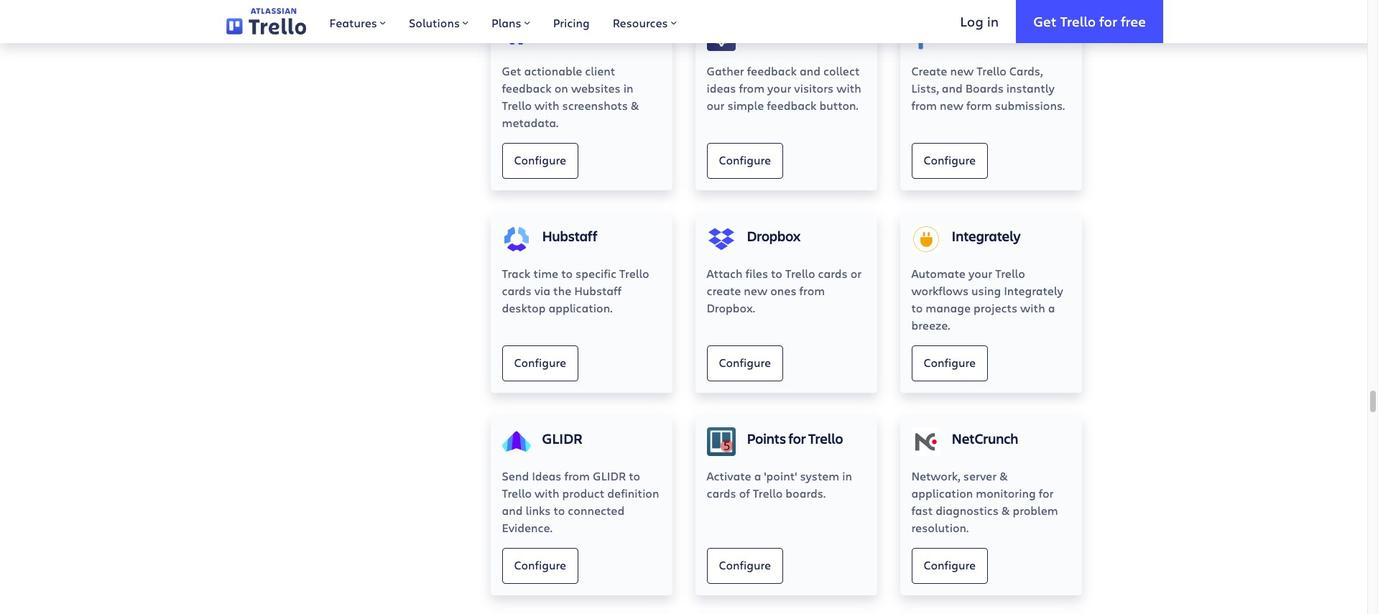 Task type: vqa. For each thing, say whether or not it's contained in the screenshot.


Task type: locate. For each thing, give the bounding box(es) containing it.
create new trello cards, lists, and boards instantly from new form submissions.
[[912, 63, 1065, 113]]

trello up boards
[[977, 63, 1007, 78]]

with down "on"
[[535, 98, 559, 113]]

cards inside "activate a 'point' system in cards of trello boards."
[[707, 486, 736, 501]]

get actionable client feedback on websites in trello with screenshots & metadata.
[[502, 63, 639, 130]]

2 horizontal spatial for
[[1099, 12, 1117, 30]]

trello down 'point'
[[753, 486, 783, 501]]

with
[[837, 80, 861, 96], [535, 98, 559, 113], [1020, 300, 1045, 315], [535, 486, 559, 501]]

glidr up the definition
[[593, 468, 626, 484]]

trello up using
[[995, 266, 1025, 281]]

hubstaff up "time"
[[542, 226, 598, 246]]

to up the
[[561, 266, 573, 281]]

0 vertical spatial feedback
[[747, 63, 797, 78]]

send
[[502, 468, 529, 484]]

1 vertical spatial in
[[624, 80, 633, 96]]

1 horizontal spatial your
[[969, 266, 992, 281]]

0 vertical spatial in
[[987, 12, 999, 30]]

lists,
[[912, 80, 939, 96]]

configure link for paperform
[[912, 143, 988, 179]]

get
[[1033, 12, 1057, 30], [502, 63, 521, 78]]

configure link for dropbox
[[707, 346, 783, 381]]

in
[[987, 12, 999, 30], [624, 80, 633, 96], [842, 468, 852, 484]]

2 vertical spatial and
[[502, 503, 523, 518]]

cards inside track time to specific trello cards via the hubstaff desktop application.
[[502, 283, 532, 298]]

points
[[747, 429, 786, 448]]

to inside track time to specific trello cards via the hubstaff desktop application.
[[561, 266, 573, 281]]

with down ideas
[[535, 486, 559, 501]]

integrately up using
[[952, 226, 1021, 246]]

get inside get actionable client feedback on websites in trello with screenshots & metadata.
[[502, 63, 521, 78]]

network,
[[912, 468, 961, 484]]

0 vertical spatial hubstaff
[[542, 226, 598, 246]]

create
[[912, 63, 947, 78]]

cards for hubstaff
[[502, 283, 532, 298]]

workflows
[[912, 283, 969, 298]]

trello
[[1060, 12, 1096, 30], [977, 63, 1007, 78], [502, 98, 532, 113], [619, 266, 649, 281], [785, 266, 815, 281], [995, 266, 1025, 281], [808, 429, 843, 448], [502, 486, 532, 501], [753, 486, 783, 501]]

0 horizontal spatial for
[[788, 429, 806, 448]]

in right log
[[987, 12, 999, 30]]

your up using
[[969, 266, 992, 281]]

0 vertical spatial get
[[1033, 12, 1057, 30]]

feedback
[[747, 63, 797, 78], [502, 80, 552, 96], [767, 98, 817, 113]]

0 vertical spatial cards
[[818, 266, 848, 281]]

in right websites
[[624, 80, 633, 96]]

to
[[561, 266, 573, 281], [771, 266, 782, 281], [912, 300, 923, 315], [629, 468, 640, 484], [554, 503, 565, 518]]

1 vertical spatial hubstaff
[[574, 283, 622, 298]]

1 horizontal spatial glidr
[[593, 468, 626, 484]]

hubstaff down specific
[[574, 283, 622, 298]]

instantly
[[1007, 80, 1055, 96]]

in inside get actionable client feedback on websites in trello with screenshots & metadata.
[[624, 80, 633, 96]]

trello right specific
[[619, 266, 649, 281]]

from inside gather feedback and collect ideas from your visitors with our simple feedback button.
[[739, 80, 765, 96]]

configure
[[514, 152, 566, 167], [719, 152, 771, 167], [924, 152, 976, 167], [514, 355, 566, 370], [719, 355, 771, 370], [924, 355, 976, 370], [514, 558, 566, 573], [719, 558, 771, 573], [924, 558, 976, 573]]

log in
[[960, 12, 999, 30]]

hubstaff
[[542, 226, 598, 246], [574, 283, 622, 298]]

feedback
[[786, 24, 847, 43]]

1 vertical spatial get
[[502, 63, 521, 78]]

track
[[502, 266, 531, 281]]

1 horizontal spatial in
[[842, 468, 852, 484]]

feedback down saber
[[747, 63, 797, 78]]

from
[[739, 80, 765, 96], [912, 98, 937, 113], [799, 283, 825, 298], [564, 468, 590, 484]]

0 vertical spatial integrately
[[952, 226, 1021, 246]]

in right system
[[842, 468, 852, 484]]

cards inside attach files to trello cards or create new ones from dropbox.
[[818, 266, 848, 281]]

configure link for saber feedback
[[707, 143, 783, 179]]

pricing
[[553, 15, 590, 30]]

configure link for integrately
[[912, 346, 988, 381]]

1 horizontal spatial for
[[1039, 486, 1054, 501]]

cards,
[[1009, 63, 1043, 78]]

your
[[768, 80, 791, 96], [969, 266, 992, 281]]

0 horizontal spatial in
[[624, 80, 633, 96]]

cards
[[818, 266, 848, 281], [502, 283, 532, 298], [707, 486, 736, 501]]

2 horizontal spatial in
[[987, 12, 999, 30]]

trello left free
[[1060, 12, 1096, 30]]

log
[[960, 12, 984, 30]]

time
[[533, 266, 558, 281]]

2 vertical spatial for
[[1039, 486, 1054, 501]]

saber
[[747, 24, 784, 43]]

integrately inside automate your trello workflows using integrately to manage projects with a breeze.
[[1004, 283, 1063, 298]]

for right points
[[788, 429, 806, 448]]

from right ones
[[799, 283, 825, 298]]

1 horizontal spatial get
[[1033, 12, 1057, 30]]

cards down activate
[[707, 486, 736, 501]]

trello inside track time to specific trello cards via the hubstaff desktop application.
[[619, 266, 649, 281]]

1 vertical spatial glidr
[[593, 468, 626, 484]]

& right "screenshots"
[[631, 98, 639, 113]]

configure for paperform
[[924, 152, 976, 167]]

2 vertical spatial in
[[842, 468, 852, 484]]

with inside send ideas from glidr to trello with product definition and links to connected evidence.
[[535, 486, 559, 501]]

glidr inside send ideas from glidr to trello with product definition and links to connected evidence.
[[593, 468, 626, 484]]

new down files
[[744, 283, 768, 298]]

with inside automate your trello workflows using integrately to manage projects with a breeze.
[[1020, 300, 1045, 315]]

1 vertical spatial cards
[[502, 283, 532, 298]]

form
[[966, 98, 992, 113]]

glidr
[[542, 429, 583, 448], [593, 468, 626, 484]]

configure link for netcrunch
[[912, 548, 988, 584]]

hubstaff inside track time to specific trello cards via the hubstaff desktop application.
[[574, 283, 622, 298]]

0 vertical spatial your
[[768, 80, 791, 96]]

feedback inside get actionable client feedback on websites in trello with screenshots & metadata.
[[502, 80, 552, 96]]

ideas
[[532, 468, 562, 484]]

resources
[[613, 15, 668, 30]]

application
[[912, 486, 973, 501]]

0 vertical spatial &
[[631, 98, 639, 113]]

a left 'point'
[[754, 468, 761, 484]]

from up the simple
[[739, 80, 765, 96]]

0 horizontal spatial your
[[768, 80, 791, 96]]

& up monitoring
[[1000, 468, 1008, 484]]

1 vertical spatial a
[[754, 468, 761, 484]]

feedback down "visitors"
[[767, 98, 817, 113]]

features
[[329, 15, 377, 30]]

to up ones
[[771, 266, 782, 281]]

definition
[[607, 486, 659, 501]]

with inside get actionable client feedback on websites in trello with screenshots & metadata.
[[535, 98, 559, 113]]

to up "breeze."
[[912, 300, 923, 315]]

from inside send ideas from glidr to trello with product definition and links to connected evidence.
[[564, 468, 590, 484]]

a right projects
[[1048, 300, 1055, 315]]

gather
[[707, 63, 744, 78]]

trello inside send ideas from glidr to trello with product definition and links to connected evidence.
[[502, 486, 532, 501]]

configure for pastel
[[514, 152, 566, 167]]

trello inside get trello for free link
[[1060, 12, 1096, 30]]

cards down track
[[502, 283, 532, 298]]

get up cards, at the top right of page
[[1033, 12, 1057, 30]]

cards left or
[[818, 266, 848, 281]]

pastel
[[542, 24, 582, 43]]

0 horizontal spatial get
[[502, 63, 521, 78]]

0 horizontal spatial and
[[502, 503, 523, 518]]

integrately up projects
[[1004, 283, 1063, 298]]

and up evidence.
[[502, 503, 523, 518]]

new left form
[[940, 98, 964, 113]]

configure link for glidr
[[502, 548, 579, 584]]

trello up ones
[[785, 266, 815, 281]]

for left free
[[1099, 12, 1117, 30]]

1 vertical spatial &
[[1000, 468, 1008, 484]]

1 horizontal spatial cards
[[707, 486, 736, 501]]

to up the definition
[[629, 468, 640, 484]]

configure for points for trello
[[719, 558, 771, 573]]

paperform
[[952, 24, 1019, 43]]

&
[[631, 98, 639, 113], [1000, 468, 1008, 484], [1002, 503, 1010, 518]]

& down monitoring
[[1002, 503, 1010, 518]]

visitors
[[794, 80, 834, 96]]

feedback down actionable
[[502, 80, 552, 96]]

2 horizontal spatial and
[[942, 80, 963, 96]]

with right projects
[[1020, 300, 1045, 315]]

dropbox
[[747, 226, 801, 246]]

1 vertical spatial your
[[969, 266, 992, 281]]

using
[[972, 283, 1001, 298]]

1 vertical spatial new
[[940, 98, 964, 113]]

0 horizontal spatial a
[[754, 468, 761, 484]]

from down lists,
[[912, 98, 937, 113]]

for inside network, server & application monitoring for fast diagnostics & problem resolution.
[[1039, 486, 1054, 501]]

configure link for points for trello
[[707, 548, 783, 584]]

2 vertical spatial cards
[[707, 486, 736, 501]]

1 horizontal spatial and
[[800, 63, 821, 78]]

and right lists,
[[942, 80, 963, 96]]

0 vertical spatial a
[[1048, 300, 1055, 315]]

to inside attach files to trello cards or create new ones from dropbox.
[[771, 266, 782, 281]]

0 vertical spatial for
[[1099, 12, 1117, 30]]

on
[[555, 80, 568, 96]]

0 vertical spatial and
[[800, 63, 821, 78]]

get left actionable
[[502, 63, 521, 78]]

new
[[950, 63, 974, 78], [940, 98, 964, 113], [744, 283, 768, 298]]

1 vertical spatial feedback
[[502, 80, 552, 96]]

with down collect
[[837, 80, 861, 96]]

new up boards
[[950, 63, 974, 78]]

network, server & application monitoring for fast diagnostics & problem resolution.
[[912, 468, 1058, 535]]

0 horizontal spatial cards
[[502, 283, 532, 298]]

1 horizontal spatial a
[[1048, 300, 1055, 315]]

1 vertical spatial and
[[942, 80, 963, 96]]

and up "visitors"
[[800, 63, 821, 78]]

configure for integrately
[[924, 355, 976, 370]]

from up product
[[564, 468, 590, 484]]

plans
[[492, 15, 521, 30]]

configure link
[[502, 143, 579, 179], [707, 143, 783, 179], [912, 143, 988, 179], [502, 346, 579, 381], [707, 346, 783, 381], [912, 346, 988, 381], [502, 548, 579, 584], [707, 548, 783, 584], [912, 548, 988, 584]]

configure for netcrunch
[[924, 558, 976, 573]]

glidr up ideas
[[542, 429, 583, 448]]

trello up the metadata.
[[502, 98, 532, 113]]

atlassian trello image
[[226, 8, 306, 35]]

product
[[562, 486, 605, 501]]

0 vertical spatial glidr
[[542, 429, 583, 448]]

for
[[1099, 12, 1117, 30], [788, 429, 806, 448], [1039, 486, 1054, 501]]

with inside gather feedback and collect ideas from your visitors with our simple feedback button.
[[837, 80, 861, 96]]

the
[[553, 283, 571, 298]]

1 vertical spatial integrately
[[1004, 283, 1063, 298]]

to inside automate your trello workflows using integrately to manage projects with a breeze.
[[912, 300, 923, 315]]

2 horizontal spatial cards
[[818, 266, 848, 281]]

'point'
[[764, 468, 797, 484]]

2 vertical spatial new
[[744, 283, 768, 298]]

your left "visitors"
[[768, 80, 791, 96]]

trello down send
[[502, 486, 532, 501]]

get for get trello for free
[[1033, 12, 1057, 30]]

0 vertical spatial new
[[950, 63, 974, 78]]

log in link
[[943, 0, 1016, 43]]

activate
[[707, 468, 751, 484]]

2 vertical spatial &
[[1002, 503, 1010, 518]]

for up problem
[[1039, 486, 1054, 501]]

links
[[526, 503, 551, 518]]



Task type: describe. For each thing, give the bounding box(es) containing it.
plans button
[[480, 0, 542, 43]]

your inside automate your trello workflows using integrately to manage projects with a breeze.
[[969, 266, 992, 281]]

actionable
[[524, 63, 582, 78]]

2 vertical spatial feedback
[[767, 98, 817, 113]]

application.
[[549, 300, 612, 315]]

collect
[[824, 63, 860, 78]]

diagnostics
[[936, 503, 999, 518]]

automate your trello workflows using integrately to manage projects with a breeze.
[[912, 266, 1063, 333]]

attach files to trello cards or create new ones from dropbox.
[[707, 266, 862, 315]]

submissions.
[[995, 98, 1065, 113]]

problem
[[1013, 503, 1058, 518]]

from inside attach files to trello cards or create new ones from dropbox.
[[799, 283, 825, 298]]

boards.
[[786, 486, 826, 501]]

files
[[746, 266, 768, 281]]

pricing link
[[542, 0, 601, 43]]

points for trello
[[747, 429, 843, 448]]

simple
[[728, 98, 764, 113]]

get trello for free link
[[1016, 0, 1163, 43]]

fast
[[912, 503, 933, 518]]

system
[[800, 468, 839, 484]]

configure for dropbox
[[719, 355, 771, 370]]

new inside attach files to trello cards or create new ones from dropbox.
[[744, 283, 768, 298]]

server
[[963, 468, 997, 484]]

trello inside automate your trello workflows using integrately to manage projects with a breeze.
[[995, 266, 1025, 281]]

connected
[[568, 503, 625, 518]]

monitoring
[[976, 486, 1036, 501]]

evidence.
[[502, 520, 552, 535]]

metadata.
[[502, 115, 558, 130]]

0 horizontal spatial glidr
[[542, 429, 583, 448]]

trello inside "activate a 'point' system in cards of trello boards."
[[753, 486, 783, 501]]

to right links
[[554, 503, 565, 518]]

manage
[[926, 300, 971, 315]]

or
[[851, 266, 862, 281]]

of
[[739, 486, 750, 501]]

screenshots
[[562, 98, 628, 113]]

solutions
[[409, 15, 460, 30]]

configure link for hubstaff
[[502, 346, 579, 381]]

our
[[707, 98, 725, 113]]

free
[[1121, 12, 1146, 30]]

a inside "activate a 'point' system in cards of trello boards."
[[754, 468, 761, 484]]

activate a 'point' system in cards of trello boards.
[[707, 468, 852, 501]]

gather feedback and collect ideas from your visitors with our simple feedback button.
[[707, 63, 861, 113]]

solutions button
[[397, 0, 480, 43]]

ideas
[[707, 80, 736, 96]]

cards for points for trello
[[707, 486, 736, 501]]

configure for hubstaff
[[514, 355, 566, 370]]

ones
[[770, 283, 797, 298]]

a inside automate your trello workflows using integrately to manage projects with a breeze.
[[1048, 300, 1055, 315]]

attach
[[707, 266, 743, 281]]

trello inside get actionable client feedback on websites in trello with screenshots & metadata.
[[502, 98, 532, 113]]

desktop
[[502, 300, 546, 315]]

button.
[[820, 98, 858, 113]]

breeze.
[[912, 318, 950, 333]]

dropbox.
[[707, 300, 755, 315]]

& inside get actionable client feedback on websites in trello with screenshots & metadata.
[[631, 98, 639, 113]]

create
[[707, 283, 741, 298]]

features button
[[318, 0, 397, 43]]

resolution.
[[912, 520, 969, 535]]

automate
[[912, 266, 966, 281]]

configure for saber feedback
[[719, 152, 771, 167]]

resources button
[[601, 0, 688, 43]]

trello inside attach files to trello cards or create new ones from dropbox.
[[785, 266, 815, 281]]

boards
[[966, 80, 1004, 96]]

client
[[585, 63, 615, 78]]

get trello for free
[[1033, 12, 1146, 30]]

projects
[[974, 300, 1018, 315]]

send ideas from glidr to trello with product definition and links to connected evidence.
[[502, 468, 659, 535]]

get for get actionable client feedback on websites in trello with screenshots & metadata.
[[502, 63, 521, 78]]

netcrunch
[[952, 429, 1018, 448]]

websites
[[571, 80, 621, 96]]

configure for glidr
[[514, 558, 566, 573]]

1 vertical spatial for
[[788, 429, 806, 448]]

and inside gather feedback and collect ideas from your visitors with our simple feedback button.
[[800, 63, 821, 78]]

configure link for pastel
[[502, 143, 579, 179]]

trello up system
[[808, 429, 843, 448]]

saber feedback
[[747, 24, 847, 43]]

and inside create new trello cards, lists, and boards instantly from new form submissions.
[[942, 80, 963, 96]]

specific
[[576, 266, 617, 281]]

in inside "activate a 'point' system in cards of trello boards."
[[842, 468, 852, 484]]

and inside send ideas from glidr to trello with product definition and links to connected evidence.
[[502, 503, 523, 518]]

your inside gather feedback and collect ideas from your visitors with our simple feedback button.
[[768, 80, 791, 96]]

trello inside create new trello cards, lists, and boards instantly from new form submissions.
[[977, 63, 1007, 78]]

via
[[534, 283, 550, 298]]

from inside create new trello cards, lists, and boards instantly from new form submissions.
[[912, 98, 937, 113]]

track time to specific trello cards via the hubstaff desktop application.
[[502, 266, 649, 315]]



